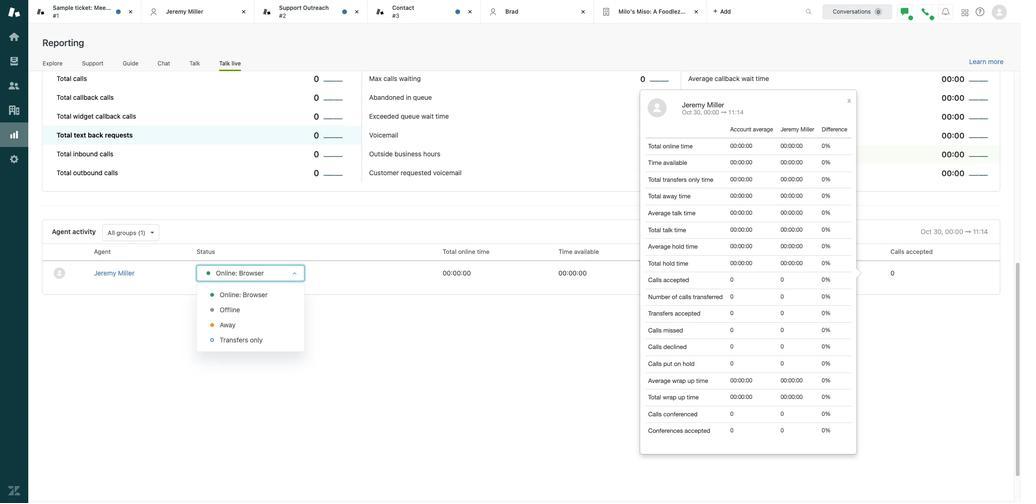 Task type: describe. For each thing, give the bounding box(es) containing it.
talk link
[[189, 60, 200, 70]]

support for support
[[82, 60, 103, 67]]

#3
[[392, 12, 399, 19]]

chat link
[[157, 60, 170, 70]]

guide link
[[123, 60, 139, 70]]

admin image
[[8, 153, 20, 166]]

explore
[[43, 60, 63, 67]]

notifications image
[[942, 8, 950, 15]]

close image inside the jeremy miller tab
[[239, 7, 249, 17]]

zendesk support image
[[8, 6, 20, 18]]

talk live
[[219, 60, 241, 67]]

miso:
[[637, 8, 652, 15]]

explore link
[[42, 60, 63, 70]]

#1
[[53, 12, 59, 19]]

3 close image from the left
[[352, 7, 362, 17]]

live
[[232, 60, 241, 67]]

learn more
[[969, 58, 1004, 66]]

close image inside brad tab
[[579, 7, 588, 17]]

talk for talk
[[189, 60, 200, 67]]

zendesk image
[[8, 485, 20, 497]]

support outreach #2
[[279, 4, 329, 19]]

subsidiary
[[682, 8, 712, 15]]

conversations button
[[823, 4, 893, 19]]

get help image
[[976, 8, 985, 16]]

add button
[[707, 0, 737, 23]]

button displays agent's chat status as online. image
[[901, 8, 909, 15]]

1 close image from the left
[[126, 7, 135, 17]]

more
[[988, 58, 1004, 66]]

outreach
[[303, 4, 329, 11]]

tab containing sample ticket: meet the ticket
[[28, 0, 141, 24]]

zendesk products image
[[962, 9, 969, 16]]

miller
[[188, 8, 203, 15]]

close image inside milo's miso: a foodlez subsidiary tab
[[692, 7, 701, 17]]

a
[[653, 8, 657, 15]]

the
[[110, 4, 119, 11]]



Task type: vqa. For each thing, say whether or not it's contained in the screenshot.
PENDING inside the row
no



Task type: locate. For each thing, give the bounding box(es) containing it.
1 horizontal spatial close image
[[579, 7, 588, 17]]

conversations
[[833, 8, 871, 15]]

support up #2
[[279, 4, 302, 11]]

milo's miso: a foodlez subsidiary tab
[[594, 0, 712, 24]]

reporting image
[[8, 129, 20, 141]]

reporting
[[42, 37, 84, 48]]

0 horizontal spatial talk
[[189, 60, 200, 67]]

close image left add popup button
[[692, 7, 701, 17]]

4 close image from the left
[[692, 7, 701, 17]]

support down reporting
[[82, 60, 103, 67]]

guide
[[123, 60, 138, 67]]

support
[[279, 4, 302, 11], [82, 60, 103, 67]]

jeremy
[[166, 8, 186, 15]]

learn more link
[[969, 58, 1004, 66]]

sample ticket: meet the ticket #1
[[53, 4, 136, 19]]

contact #3
[[392, 4, 414, 19]]

foodlez
[[659, 8, 681, 15]]

1 close image from the left
[[465, 7, 475, 17]]

close image left #3
[[352, 7, 362, 17]]

talk left live
[[219, 60, 230, 67]]

contact
[[392, 4, 414, 11]]

get started image
[[8, 31, 20, 43]]

2 close image from the left
[[579, 7, 588, 17]]

close image right the the
[[126, 7, 135, 17]]

close image left #2
[[239, 7, 249, 17]]

close image
[[465, 7, 475, 17], [579, 7, 588, 17]]

tab
[[28, 0, 141, 24], [255, 0, 368, 24], [368, 0, 481, 24]]

talk for talk live
[[219, 60, 230, 67]]

0 horizontal spatial support
[[82, 60, 103, 67]]

tabs tab list
[[28, 0, 796, 24]]

tab containing contact
[[368, 0, 481, 24]]

0 vertical spatial support
[[279, 4, 302, 11]]

ticket:
[[75, 4, 93, 11]]

1 tab from the left
[[28, 0, 141, 24]]

ticket
[[120, 4, 136, 11]]

close image left brad
[[465, 7, 475, 17]]

close image left milo's
[[579, 7, 588, 17]]

2 tab from the left
[[255, 0, 368, 24]]

brad tab
[[481, 0, 594, 24]]

talk inside talk link
[[189, 60, 200, 67]]

support for support outreach #2
[[279, 4, 302, 11]]

meet
[[94, 4, 108, 11]]

#2
[[279, 12, 286, 19]]

main element
[[0, 0, 28, 504]]

talk right chat
[[189, 60, 200, 67]]

jeremy miller tab
[[141, 0, 255, 24]]

milo's
[[619, 8, 635, 15]]

chat
[[158, 60, 170, 67]]

talk inside talk live link
[[219, 60, 230, 67]]

milo's miso: a foodlez subsidiary
[[619, 8, 712, 15]]

views image
[[8, 55, 20, 67]]

tab containing support outreach
[[255, 0, 368, 24]]

sample
[[53, 4, 73, 11]]

add
[[721, 8, 731, 15]]

3 tab from the left
[[368, 0, 481, 24]]

brad
[[505, 8, 519, 15]]

support inside support outreach #2
[[279, 4, 302, 11]]

talk
[[189, 60, 200, 67], [219, 60, 230, 67]]

close image
[[126, 7, 135, 17], [239, 7, 249, 17], [352, 7, 362, 17], [692, 7, 701, 17]]

1 vertical spatial support
[[82, 60, 103, 67]]

0 horizontal spatial close image
[[465, 7, 475, 17]]

talk live link
[[219, 60, 241, 71]]

support link
[[82, 60, 104, 70]]

customers image
[[8, 80, 20, 92]]

2 talk from the left
[[219, 60, 230, 67]]

1 horizontal spatial support
[[279, 4, 302, 11]]

1 talk from the left
[[189, 60, 200, 67]]

jeremy miller
[[166, 8, 203, 15]]

learn
[[969, 58, 987, 66]]

2 close image from the left
[[239, 7, 249, 17]]

organizations image
[[8, 104, 20, 116]]

1 horizontal spatial talk
[[219, 60, 230, 67]]



